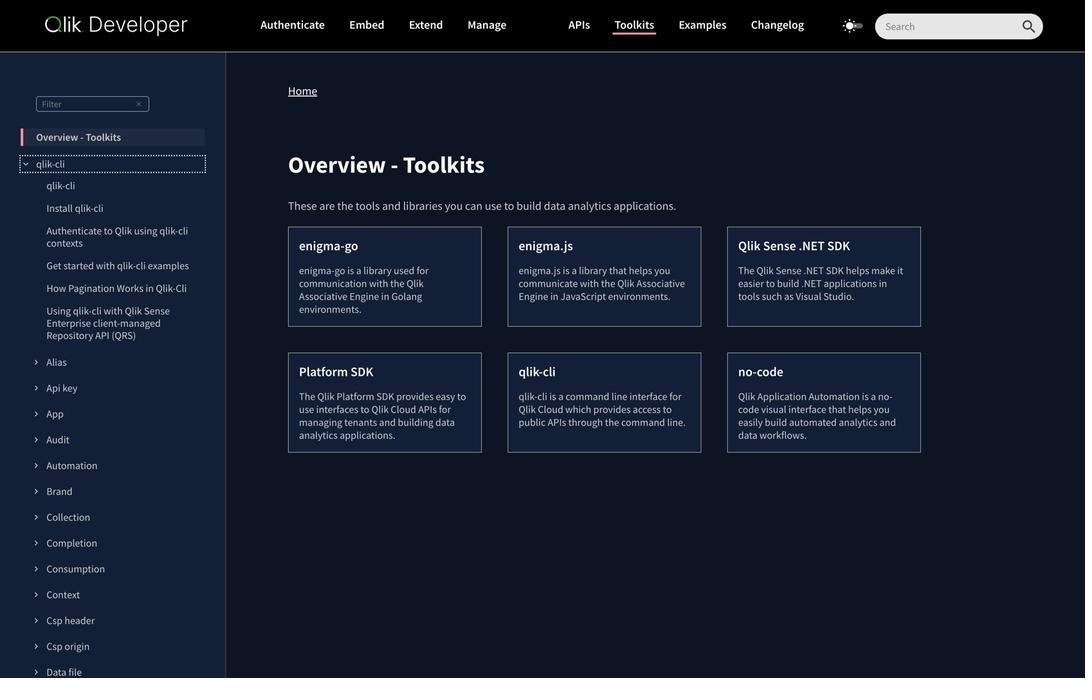 Task type: describe. For each thing, give the bounding box(es) containing it.
library inside enigma-go is a library used for communication with the qlik associative engine in golang environments.
[[364, 264, 392, 277]]

cloud inside the qlik platform sdk provides easy to use interfaces to qlik cloud apis for managing tenants and building data analytics applications.
[[391, 403, 416, 416]]

with inside using qlik-cli with qlik sense enterprise client-managed repository api (qrs)
[[104, 305, 123, 318]]

with inside enigma-go is a library used for communication with the qlik associative engine in golang environments.
[[369, 277, 388, 290]]

automation inside button
[[47, 460, 98, 472]]

applications. inside the qlik platform sdk provides easy to use interfaces to qlik cloud apis for managing tenants and building data analytics applications.
[[340, 429, 396, 442]]

(qrs)
[[112, 329, 136, 342]]

qlik logo image
[[45, 11, 188, 37]]

golang
[[392, 290, 422, 303]]

applications
[[824, 277, 877, 290]]

0 vertical spatial sense
[[764, 238, 797, 254]]

no- inside qlik application automation is a no- code visual interface that helps you easily build automated analytics and data workflows.
[[879, 390, 893, 403]]

use inside the qlik platform sdk provides easy to use interfaces to qlik cloud apis for managing tenants and building data analytics applications.
[[299, 403, 314, 416]]

apis link
[[567, 17, 592, 35]]

qlik application automation is a no- code visual interface that helps you easily build automated analytics and data workflows.
[[739, 390, 897, 442]]

to inside authenticate to qlik using qlik-cli contexts
[[104, 225, 113, 238]]

enigma-go is a library used for communication with the qlik associative engine in golang environments.
[[299, 264, 429, 316]]

api
[[47, 382, 60, 395]]

0 vertical spatial no-
[[739, 364, 757, 380]]

qlik-cli link
[[31, 177, 195, 195]]

qlik inside the qlik sense .net sdk helps make it easier to build .net applications in tools such as visual studio.
[[757, 264, 774, 277]]

qlik-
[[156, 282, 176, 295]]

using
[[47, 305, 71, 318]]

0 horizontal spatial command
[[566, 390, 610, 403]]

1 horizontal spatial applications.
[[614, 199, 677, 213]]

easier
[[739, 277, 764, 290]]

helps inside qlik application automation is a no- code visual interface that helps you easily build automated analytics and data workflows.
[[849, 403, 872, 416]]

analytics inside qlik application automation is a no- code visual interface that helps you easily build automated analytics and data workflows.
[[839, 416, 878, 429]]

you inside qlik application automation is a no- code visual interface that helps you easily build automated analytics and data workflows.
[[874, 403, 890, 416]]

access
[[633, 403, 661, 416]]

- inside "link"
[[80, 131, 84, 144]]

header
[[65, 615, 95, 628]]

building
[[398, 416, 434, 429]]

csp header button
[[31, 613, 195, 629]]

it
[[898, 264, 904, 277]]

enterprise
[[47, 317, 91, 330]]

managing
[[299, 416, 343, 429]]

a inside 'qlik-cli is a command line interface for qlik cloud which provides access to public apis through the command line.'
[[559, 390, 564, 403]]

used
[[394, 264, 415, 277]]

environments. for enigma-go
[[299, 303, 362, 316]]

consumption button
[[31, 562, 195, 577]]

are
[[320, 199, 335, 213]]

1 horizontal spatial overview
[[288, 150, 386, 179]]

how
[[47, 282, 66, 295]]

2 horizontal spatial toolkits
[[615, 17, 655, 32]]

started
[[63, 259, 94, 272]]

works
[[117, 282, 144, 295]]

and for platform sdk
[[379, 416, 396, 429]]

easily
[[739, 416, 763, 429]]

data inside the qlik platform sdk provides easy to use interfaces to qlik cloud apis for managing tenants and building data analytics applications.
[[436, 416, 455, 429]]

home link
[[288, 84, 318, 98]]

the qlik sense .net sdk helps make it easier to build .net applications in tools such as visual studio.
[[739, 264, 904, 303]]

library inside enigma.js is a library that helps you communicate with the qlik associative engine in javascript environments.
[[579, 264, 607, 277]]

line
[[612, 390, 628, 403]]

workflows.
[[760, 429, 807, 442]]

cli inside authenticate to qlik using qlik-cli contexts
[[178, 225, 188, 238]]

using qlik-cli with qlik sense enterprise client-managed repository api (qrs) link
[[31, 302, 195, 344]]

1 horizontal spatial -
[[391, 150, 399, 179]]

key
[[63, 382, 77, 395]]

cli inside get started with qlik-cli examples link
[[136, 259, 146, 272]]

qlik inside qlik application automation is a no- code visual interface that helps you easily build automated analytics and data workflows.
[[739, 390, 756, 403]]

for inside 'qlik-cli is a command line interface for qlik cloud which provides access to public apis through the command line.'
[[670, 390, 682, 403]]

toolkits inside "link"
[[86, 131, 121, 144]]

home
[[288, 84, 318, 98]]

in for enigma-go
[[381, 290, 390, 303]]

make
[[872, 264, 896, 277]]

visual
[[762, 403, 787, 416]]

code inside qlik application automation is a no- code visual interface that helps you easily build automated analytics and data workflows.
[[739, 403, 760, 416]]

authenticate to qlik using qlik-cli contexts
[[47, 225, 188, 250]]

docs in qlik-cli element
[[21, 156, 205, 679]]

enigma-go
[[299, 238, 358, 254]]

tools inside the qlik sense .net sdk helps make it easier to build .net applications in tools such as visual studio.
[[739, 290, 760, 303]]

1 vertical spatial overview - toolkits
[[288, 150, 485, 179]]

app button
[[31, 407, 195, 422]]

examples
[[148, 259, 189, 272]]

interface inside qlik application automation is a no- code visual interface that helps you easily build automated analytics and data workflows.
[[789, 403, 827, 416]]

using
[[134, 225, 158, 238]]

is inside 'qlik-cli is a command line interface for qlik cloud which provides access to public apis through the command line.'
[[550, 390, 557, 403]]

sdk inside the qlik sense .net sdk helps make it easier to build .net applications in tools such as visual studio.
[[826, 264, 844, 277]]

overview inside "link"
[[36, 131, 78, 144]]

enigma.js for enigma.js
[[519, 238, 573, 254]]

communication
[[299, 277, 367, 290]]

qlik- inside button
[[36, 158, 55, 171]]

platform inside the qlik platform sdk provides easy to use interfaces to qlik cloud apis for managing tenants and building data analytics applications.
[[337, 390, 375, 403]]

qlik inside 'qlik-cli is a command line interface for qlik cloud which provides access to public apis through the command line.'
[[519, 403, 536, 416]]

extend link
[[407, 17, 445, 35]]

get started with qlik-cli examples
[[47, 259, 189, 272]]

provides inside 'qlik-cli is a command line interface for qlik cloud which provides access to public apis through the command line.'
[[594, 403, 631, 416]]

pagination
[[68, 282, 115, 295]]

cli
[[176, 282, 187, 295]]

get
[[47, 259, 61, 272]]

authenticate to qlik using qlik-cli contexts link
[[31, 222, 195, 252]]

api key button
[[31, 381, 195, 396]]

qlik inside enigma-go is a library used for communication with the qlik associative engine in golang environments.
[[407, 277, 424, 290]]

authenticate for authenticate to qlik using qlik-cli contexts
[[47, 225, 102, 238]]

in inside articles element
[[146, 282, 154, 295]]

you for enigma.js
[[655, 264, 671, 277]]

analytics inside the qlik platform sdk provides easy to use interfaces to qlik cloud apis for managing tenants and building data analytics applications.
[[299, 429, 338, 442]]

0 vertical spatial tools
[[356, 199, 380, 213]]

changelog link
[[750, 17, 807, 35]]

app
[[47, 408, 64, 421]]

the right are
[[337, 199, 353, 213]]

client-
[[93, 317, 120, 330]]

brand button
[[31, 484, 195, 500]]

qlik-cli button
[[21, 156, 205, 172]]

data inside qlik application automation is a no- code visual interface that helps you easily build automated analytics and data workflows.
[[739, 429, 758, 442]]

for inside the qlik platform sdk provides easy to use interfaces to qlik cloud apis for managing tenants and building data analytics applications.
[[439, 403, 451, 416]]

csp for csp header
[[47, 615, 63, 628]]

to right can
[[504, 199, 515, 213]]

collection button
[[31, 510, 195, 525]]

manage
[[468, 17, 507, 32]]

Filter sidebar text field
[[36, 96, 149, 112]]

how pagination works in qlik-cli link
[[31, 280, 195, 297]]

1 horizontal spatial command
[[622, 416, 666, 429]]

the inside enigma.js is a library that helps you communicate with the qlik associative engine in javascript environments.
[[601, 277, 616, 290]]

interface inside 'qlik-cli is a command line interface for qlik cloud which provides access to public apis through the command line.'
[[630, 390, 668, 403]]

qlik-cli inside button
[[36, 158, 65, 171]]

a inside enigma.js is a library that helps you communicate with the qlik associative engine in javascript environments.
[[572, 264, 577, 277]]

qlik sense .net sdk
[[739, 238, 851, 254]]

helps for enigma.js
[[629, 264, 653, 277]]

line.
[[668, 416, 686, 429]]

api
[[95, 329, 110, 342]]

cli inside using qlik-cli with qlik sense enterprise client-managed repository api (qrs)
[[92, 305, 102, 318]]

1 horizontal spatial toolkits
[[403, 150, 485, 179]]

in for qlik sense .net sdk
[[879, 277, 888, 290]]

studio.
[[824, 290, 855, 303]]

can
[[465, 199, 483, 213]]

the qlik platform sdk provides easy to use interfaces to qlik cloud apis for managing tenants and building data analytics applications.
[[299, 390, 466, 442]]

javascript
[[561, 290, 606, 303]]

extend
[[409, 17, 443, 32]]

alias button
[[31, 355, 195, 370]]

install qlik-cli link
[[31, 200, 195, 217]]

with inside get started with qlik-cli examples link
[[96, 259, 115, 272]]

application
[[758, 390, 807, 403]]



Task type: vqa. For each thing, say whether or not it's contained in the screenshot.


Task type: locate. For each thing, give the bounding box(es) containing it.
go up communication
[[345, 238, 358, 254]]

using qlik-cli with qlik sense enterprise client-managed repository api (qrs)
[[47, 305, 170, 342]]

0 horizontal spatial no-
[[739, 364, 757, 380]]

Search - Start typing, then use the up and down arrows to select an option from the list text field
[[881, 19, 1023, 34]]

in inside enigma.js is a library that helps you communicate with the qlik associative engine in javascript environments.
[[551, 290, 559, 303]]

these
[[288, 199, 317, 213]]

1 horizontal spatial analytics
[[568, 199, 612, 213]]

1 vertical spatial no-
[[879, 390, 893, 403]]

public
[[519, 416, 546, 429]]

code left visual
[[739, 403, 760, 416]]

authenticate inside 'link'
[[261, 17, 325, 32]]

0 horizontal spatial overview - toolkits
[[36, 131, 121, 144]]

.net up visual at the top right
[[804, 264, 824, 277]]

0 vertical spatial overview - toolkits
[[36, 131, 121, 144]]

enigma- inside enigma-go is a library used for communication with the qlik associative engine in golang environments.
[[299, 264, 335, 277]]

overview up are
[[288, 150, 386, 179]]

2 horizontal spatial for
[[670, 390, 682, 403]]

enigma.js for enigma.js is a library that helps you communicate with the qlik associative engine in javascript environments.
[[519, 264, 561, 277]]

origin
[[65, 640, 90, 653]]

sense inside using qlik-cli with qlik sense enterprise client-managed repository api (qrs)
[[144, 305, 170, 318]]

provides right which
[[594, 403, 631, 416]]

that inside enigma.js is a library that helps you communicate with the qlik associative engine in javascript environments.
[[610, 264, 627, 277]]

2 vertical spatial qlik-cli
[[519, 364, 556, 380]]

0 vertical spatial build
[[517, 199, 542, 213]]

2 vertical spatial sense
[[144, 305, 170, 318]]

1 horizontal spatial tools
[[739, 290, 760, 303]]

1 vertical spatial the
[[299, 390, 316, 403]]

no-code
[[739, 364, 784, 380]]

csp left 'origin'
[[47, 640, 63, 653]]

with
[[96, 259, 115, 272], [369, 277, 388, 290], [580, 277, 599, 290], [104, 305, 123, 318]]

sdk up interfaces
[[351, 364, 374, 380]]

helps inside the qlik sense .net sdk helps make it easier to build .net applications in tools such as visual studio.
[[846, 264, 870, 277]]

1 horizontal spatial associative
[[637, 277, 685, 290]]

associative inside enigma-go is a library used for communication with the qlik associative engine in golang environments.
[[299, 290, 348, 303]]

1 vertical spatial tools
[[739, 290, 760, 303]]

enigma.js is a library that helps you communicate with the qlik associative engine in javascript environments.
[[519, 264, 685, 303]]

1 vertical spatial enigma-
[[299, 264, 335, 277]]

brand
[[47, 485, 73, 498]]

command left line.
[[622, 416, 666, 429]]

with up how pagination works in qlik-cli link
[[96, 259, 115, 272]]

the inside enigma-go is a library used for communication with the qlik associative engine in golang environments.
[[390, 277, 405, 290]]

embed link
[[348, 17, 387, 35]]

build inside the qlik sense .net sdk helps make it easier to build .net applications in tools such as visual studio.
[[778, 277, 800, 290]]

0 horizontal spatial applications.
[[340, 429, 396, 442]]

qlik
[[115, 225, 132, 238], [739, 238, 761, 254], [757, 264, 774, 277], [407, 277, 424, 290], [618, 277, 635, 290], [125, 305, 142, 318], [318, 390, 335, 403], [739, 390, 756, 403], [372, 403, 389, 416], [519, 403, 536, 416]]

2 enigma- from the top
[[299, 264, 335, 277]]

1 horizontal spatial the
[[739, 264, 755, 277]]

in inside enigma-go is a library used for communication with the qlik associative engine in golang environments.
[[381, 290, 390, 303]]

overview - toolkits down filter sidebar text box
[[36, 131, 121, 144]]

overview - toolkits inside "link"
[[36, 131, 121, 144]]

0 horizontal spatial you
[[445, 199, 463, 213]]

in for enigma.js
[[551, 290, 559, 303]]

1 horizontal spatial authenticate
[[261, 17, 325, 32]]

2 vertical spatial build
[[765, 416, 788, 429]]

1 horizontal spatial engine
[[519, 290, 549, 303]]

0 horizontal spatial for
[[417, 264, 429, 277]]

go for enigma-go is a library used for communication with the qlik associative engine in golang environments.
[[335, 264, 345, 277]]

sdk
[[828, 238, 851, 254], [826, 264, 844, 277], [351, 364, 374, 380], [377, 390, 394, 403]]

qlik- inside using qlik-cli with qlik sense enterprise client-managed repository api (qrs)
[[73, 305, 92, 318]]

to
[[504, 199, 515, 213], [104, 225, 113, 238], [767, 277, 776, 290], [457, 390, 466, 403], [361, 403, 370, 416], [663, 403, 672, 416]]

1 horizontal spatial apis
[[548, 416, 567, 429]]

audit button
[[31, 432, 195, 448]]

the for platform sdk
[[299, 390, 316, 403]]

0 vertical spatial -
[[80, 131, 84, 144]]

interface
[[630, 390, 668, 403], [789, 403, 827, 416]]

2 engine from the left
[[519, 290, 549, 303]]

2 vertical spatial toolkits
[[403, 150, 485, 179]]

overview down filter sidebar text box
[[36, 131, 78, 144]]

tools right are
[[356, 199, 380, 213]]

is
[[348, 264, 354, 277], [563, 264, 570, 277], [550, 390, 557, 403], [862, 390, 869, 403]]

1 vertical spatial go
[[335, 264, 345, 277]]

1 engine from the left
[[350, 290, 379, 303]]

1 horizontal spatial overview - toolkits
[[288, 150, 485, 179]]

environments. inside enigma.js is a library that helps you communicate with the qlik associative engine in javascript environments.
[[608, 290, 671, 303]]

and inside qlik application automation is a no- code visual interface that helps you easily build automated analytics and data workflows.
[[880, 416, 897, 429]]

manage link
[[466, 17, 509, 35]]

toolkits up libraries
[[403, 150, 485, 179]]

build for toolkits
[[517, 199, 542, 213]]

with right communicate
[[580, 277, 599, 290]]

the right communicate
[[601, 277, 616, 290]]

build right easily
[[765, 416, 788, 429]]

toolkits up qlik-cli button
[[86, 131, 121, 144]]

platform sdk
[[299, 364, 374, 380]]

the
[[337, 199, 353, 213], [390, 277, 405, 290], [601, 277, 616, 290], [605, 416, 620, 429]]

1 horizontal spatial cloud
[[538, 403, 564, 416]]

engine left golang
[[350, 290, 379, 303]]

authenticate link
[[259, 17, 327, 35]]

1 cloud from the left
[[391, 403, 416, 416]]

1 vertical spatial use
[[299, 403, 314, 416]]

environments. right javascript
[[608, 290, 671, 303]]

sense
[[764, 238, 797, 254], [776, 264, 802, 277], [144, 305, 170, 318]]

engine left javascript
[[519, 290, 549, 303]]

1 vertical spatial csp
[[47, 640, 63, 653]]

the right communication
[[390, 277, 405, 290]]

0 horizontal spatial engine
[[350, 290, 379, 303]]

helps for qlik sense .net sdk
[[846, 264, 870, 277]]

audit
[[47, 434, 70, 447]]

engine for enigma-go
[[350, 290, 379, 303]]

a
[[356, 264, 362, 277], [572, 264, 577, 277], [559, 390, 564, 403], [871, 390, 877, 403]]

cli inside qlik-cli button
[[55, 158, 65, 171]]

you for overview - toolkits
[[445, 199, 463, 213]]

0 horizontal spatial cloud
[[391, 403, 416, 416]]

embed
[[350, 17, 385, 32]]

helps inside enigma.js is a library that helps you communicate with the qlik associative engine in javascript environments.
[[629, 264, 653, 277]]

1 horizontal spatial interface
[[789, 403, 827, 416]]

qlik- inside 'qlik-cli is a command line interface for qlik cloud which provides access to public apis through the command line.'
[[519, 390, 538, 403]]

0 vertical spatial go
[[345, 238, 358, 254]]

a inside enigma-go is a library used for communication with the qlik associative engine in golang environments.
[[356, 264, 362, 277]]

to right interfaces
[[361, 403, 370, 416]]

sense up easier
[[764, 238, 797, 254]]

overview - toolkits link
[[21, 129, 205, 146]]

which
[[566, 403, 592, 416]]

1 vertical spatial -
[[391, 150, 399, 179]]

1 vertical spatial build
[[778, 277, 800, 290]]

1 vertical spatial overview
[[288, 150, 386, 179]]

and inside the qlik platform sdk provides easy to use interfaces to qlik cloud apis for managing tenants and building data analytics applications.
[[379, 416, 396, 429]]

overview - toolkits up libraries
[[288, 150, 485, 179]]

through
[[569, 416, 603, 429]]

environments.
[[608, 290, 671, 303], [299, 303, 362, 316]]

is inside enigma-go is a library used for communication with the qlik associative engine in golang environments.
[[348, 264, 354, 277]]

the inside 'qlik-cli is a command line interface for qlik cloud which provides access to public apis through the command line.'
[[605, 416, 620, 429]]

cli inside 'qlik-cli is a command line interface for qlik cloud which provides access to public apis through the command line.'
[[538, 390, 548, 403]]

0 horizontal spatial the
[[299, 390, 316, 403]]

sense down qlik-
[[144, 305, 170, 318]]

engine inside enigma-go is a library used for communication with the qlik associative engine in golang environments.
[[350, 290, 379, 303]]

use right can
[[485, 199, 502, 213]]

1 horizontal spatial automation
[[809, 390, 860, 403]]

0 vertical spatial authenticate
[[261, 17, 325, 32]]

the inside the qlik platform sdk provides easy to use interfaces to qlik cloud apis for managing tenants and building data analytics applications.
[[299, 390, 316, 403]]

cli inside install qlik-cli link
[[94, 202, 104, 215]]

apis inside the qlik platform sdk provides easy to use interfaces to qlik cloud apis for managing tenants and building data analytics applications.
[[419, 403, 437, 416]]

managed
[[120, 317, 161, 330]]

tools left the such
[[739, 290, 760, 303]]

cloud left which
[[538, 403, 564, 416]]

tenants
[[345, 416, 377, 429]]

0 vertical spatial that
[[610, 264, 627, 277]]

authenticate inside authenticate to qlik using qlik-cli contexts
[[47, 225, 102, 238]]

contexts
[[47, 237, 83, 250]]

platform up interfaces
[[299, 364, 348, 380]]

0 vertical spatial platform
[[299, 364, 348, 380]]

use left interfaces
[[299, 403, 314, 416]]

such
[[762, 290, 783, 303]]

automated
[[790, 416, 837, 429]]

1 horizontal spatial you
[[655, 264, 671, 277]]

2 cloud from the left
[[538, 403, 564, 416]]

collection
[[47, 511, 90, 524]]

to right the access
[[663, 403, 672, 416]]

csp header
[[47, 615, 95, 628]]

build for .net
[[778, 277, 800, 290]]

command
[[566, 390, 610, 403], [622, 416, 666, 429]]

1 vertical spatial code
[[739, 403, 760, 416]]

api key
[[47, 382, 77, 395]]

0 vertical spatial code
[[757, 364, 784, 380]]

0 horizontal spatial data
[[436, 416, 455, 429]]

0 horizontal spatial associative
[[299, 290, 348, 303]]

apis inside 'qlik-cli is a command line interface for qlik cloud which provides access to public apis through the command line.'
[[548, 416, 567, 429]]

automation
[[809, 390, 860, 403], [47, 460, 98, 472]]

interface right visual
[[789, 403, 827, 416]]

and for no-code
[[880, 416, 897, 429]]

go down enigma-go
[[335, 264, 345, 277]]

2 horizontal spatial apis
[[569, 17, 590, 32]]

libraries
[[403, 199, 443, 213]]

get started with qlik-cli examples link
[[31, 257, 195, 275]]

repository
[[47, 329, 93, 342]]

go
[[345, 238, 358, 254], [335, 264, 345, 277]]

sense down 'qlik sense .net sdk'
[[776, 264, 802, 277]]

with left used at the left of page
[[369, 277, 388, 290]]

in inside the qlik sense .net sdk helps make it easier to build .net applications in tools such as visual studio.
[[879, 277, 888, 290]]

in left golang
[[381, 290, 390, 303]]

1 horizontal spatial that
[[829, 403, 847, 416]]

go inside enigma-go is a library used for communication with the qlik associative engine in golang environments.
[[335, 264, 345, 277]]

cloud left easy
[[391, 403, 416, 416]]

0 vertical spatial automation
[[809, 390, 860, 403]]

authenticate for authenticate
[[261, 17, 325, 32]]

qlik inside using qlik-cli with qlik sense enterprise client-managed repository api (qrs)
[[125, 305, 142, 318]]

enigma- for enigma-go is a library used for communication with the qlik associative engine in golang environments.
[[299, 264, 335, 277]]

qlik inside enigma.js is a library that helps you communicate with the qlik associative engine in javascript environments.
[[618, 277, 635, 290]]

0 vertical spatial overview
[[36, 131, 78, 144]]

qlik-cli is a command line interface for qlik cloud which provides access to public apis through the command line.
[[519, 390, 686, 429]]

command up 'through'
[[566, 390, 610, 403]]

for inside enigma-go is a library used for communication with the qlik associative engine in golang environments.
[[417, 264, 429, 277]]

0 vertical spatial the
[[739, 264, 755, 277]]

you
[[445, 199, 463, 213], [655, 264, 671, 277], [874, 403, 890, 416]]

associative inside enigma.js is a library that helps you communicate with the qlik associative engine in javascript environments.
[[637, 277, 685, 290]]

completion
[[47, 537, 97, 550]]

the down 'qlik sense .net sdk'
[[739, 264, 755, 277]]

and
[[382, 199, 401, 213], [379, 416, 396, 429], [880, 416, 897, 429]]

automation button
[[31, 458, 195, 474]]

qlik- inside authenticate to qlik using qlik-cli contexts
[[160, 225, 178, 238]]

2 csp from the top
[[47, 640, 63, 653]]

2 library from the left
[[579, 264, 607, 277]]

1 horizontal spatial environments.
[[608, 290, 671, 303]]

sdk up tenants
[[377, 390, 394, 403]]

is inside qlik application automation is a no- code visual interface that helps you easily build automated analytics and data workflows.
[[862, 390, 869, 403]]

for right building
[[439, 403, 451, 416]]

engine inside enigma.js is a library that helps you communicate with the qlik associative engine in javascript environments.
[[519, 290, 549, 303]]

0 horizontal spatial environments.
[[299, 303, 362, 316]]

in left the it
[[879, 277, 888, 290]]

1 vertical spatial authenticate
[[47, 225, 102, 238]]

automation inside qlik application automation is a no- code visual interface that helps you easily build automated analytics and data workflows.
[[809, 390, 860, 403]]

with inside enigma.js is a library that helps you communicate with the qlik associative engine in javascript environments.
[[580, 277, 599, 290]]

engine for enigma.js
[[519, 290, 549, 303]]

sdk up applications
[[828, 238, 851, 254]]

enigma- up communication
[[299, 238, 345, 254]]

1 csp from the top
[[47, 615, 63, 628]]

the
[[739, 264, 755, 277], [299, 390, 316, 403]]

the right 'through'
[[605, 416, 620, 429]]

sense inside the qlik sense .net sdk helps make it easier to build .net applications in tools such as visual studio.
[[776, 264, 802, 277]]

0 horizontal spatial -
[[80, 131, 84, 144]]

cloud inside 'qlik-cli is a command line interface for qlik cloud which provides access to public apis through the command line.'
[[538, 403, 564, 416]]

1 horizontal spatial provides
[[594, 403, 631, 416]]

environments. inside enigma-go is a library used for communication with the qlik associative engine in golang environments.
[[299, 303, 362, 316]]

0 horizontal spatial toolkits
[[86, 131, 121, 144]]

enigma.js up javascript
[[519, 264, 561, 277]]

the for qlik sense .net sdk
[[739, 264, 755, 277]]

in left javascript
[[551, 290, 559, 303]]

go for enigma-go
[[345, 238, 358, 254]]

0 horizontal spatial authenticate
[[47, 225, 102, 238]]

2 horizontal spatial analytics
[[839, 416, 878, 429]]

library up javascript
[[579, 264, 607, 277]]

1 horizontal spatial data
[[544, 199, 566, 213]]

environments. for enigma.js
[[608, 290, 671, 303]]

environments. down communication
[[299, 303, 362, 316]]

0 vertical spatial you
[[445, 199, 463, 213]]

associative for enigma-go
[[299, 290, 348, 303]]

1 horizontal spatial for
[[439, 403, 451, 416]]

associative
[[637, 277, 685, 290], [299, 290, 348, 303]]

you inside enigma.js is a library that helps you communicate with the qlik associative engine in javascript environments.
[[655, 264, 671, 277]]

0 vertical spatial toolkits
[[615, 17, 655, 32]]

for up line.
[[670, 390, 682, 403]]

build right can
[[517, 199, 542, 213]]

to right easy
[[457, 390, 466, 403]]

code
[[757, 364, 784, 380], [739, 403, 760, 416]]

0 vertical spatial qlik-cli
[[36, 158, 65, 171]]

provides inside the qlik platform sdk provides easy to use interfaces to qlik cloud apis for managing tenants and building data analytics applications.
[[397, 390, 434, 403]]

0 horizontal spatial overview
[[36, 131, 78, 144]]

library left used at the left of page
[[364, 264, 392, 277]]

platform up tenants
[[337, 390, 375, 403]]

analytics
[[568, 199, 612, 213], [839, 416, 878, 429], [299, 429, 338, 442]]

for
[[417, 264, 429, 277], [670, 390, 682, 403], [439, 403, 451, 416]]

1 horizontal spatial no-
[[879, 390, 893, 403]]

automation up brand
[[47, 460, 98, 472]]

csp left header
[[47, 615, 63, 628]]

build right easier
[[778, 277, 800, 290]]

csp origin button
[[31, 639, 195, 655]]

0 vertical spatial csp
[[47, 615, 63, 628]]

0 vertical spatial enigma.js
[[519, 238, 573, 254]]

1 vertical spatial toolkits
[[86, 131, 121, 144]]

0 vertical spatial use
[[485, 199, 502, 213]]

tools
[[356, 199, 380, 213], [739, 290, 760, 303]]

provides up building
[[397, 390, 434, 403]]

1 vertical spatial applications.
[[340, 429, 396, 442]]

0 horizontal spatial use
[[299, 403, 314, 416]]

articles element
[[21, 123, 205, 679]]

sdk inside the qlik platform sdk provides easy to use interfaces to qlik cloud apis for managing tenants and building data analytics applications.
[[377, 390, 394, 403]]

interfaces
[[316, 403, 359, 416]]

0 horizontal spatial analytics
[[299, 429, 338, 442]]

library
[[364, 264, 392, 277], [579, 264, 607, 277]]

.net up the qlik sense .net sdk helps make it easier to build .net applications in tools such as visual studio.
[[799, 238, 825, 254]]

a inside qlik application automation is a no- code visual interface that helps you easily build automated analytics and data workflows.
[[871, 390, 877, 403]]

1 horizontal spatial use
[[485, 199, 502, 213]]

2 enigma.js from the top
[[519, 264, 561, 277]]

-
[[80, 131, 84, 144], [391, 150, 399, 179]]

engine
[[350, 290, 379, 303], [519, 290, 549, 303]]

1 vertical spatial that
[[829, 403, 847, 416]]

cli
[[55, 158, 65, 171], [65, 179, 75, 192], [94, 202, 104, 215], [178, 225, 188, 238], [136, 259, 146, 272], [92, 305, 102, 318], [543, 364, 556, 380], [538, 390, 548, 403]]

the up managing
[[299, 390, 316, 403]]

1 vertical spatial automation
[[47, 460, 98, 472]]

in left qlik-
[[146, 282, 154, 295]]

2 horizontal spatial data
[[739, 429, 758, 442]]

1 enigma- from the top
[[299, 238, 345, 254]]

qlik inside authenticate to qlik using qlik-cli contexts
[[115, 225, 132, 238]]

1 library from the left
[[364, 264, 392, 277]]

1 vertical spatial you
[[655, 264, 671, 277]]

the inside the qlik sense .net sdk helps make it easier to build .net applications in tools such as visual studio.
[[739, 264, 755, 277]]

csp for csp origin
[[47, 640, 63, 653]]

0 vertical spatial applications.
[[614, 199, 677, 213]]

install
[[47, 202, 73, 215]]

enigma.js up communicate
[[519, 238, 573, 254]]

is inside enigma.js is a library that helps you communicate with the qlik associative engine in javascript environments.
[[563, 264, 570, 277]]

to down install qlik-cli link in the top left of the page
[[104, 225, 113, 238]]

1 horizontal spatial library
[[579, 264, 607, 277]]

toolkits link
[[613, 17, 657, 35]]

no-
[[739, 364, 757, 380], [879, 390, 893, 403]]

as
[[785, 290, 794, 303]]

0 vertical spatial enigma-
[[299, 238, 345, 254]]

0 horizontal spatial that
[[610, 264, 627, 277]]

context button
[[31, 587, 195, 603]]

0 horizontal spatial apis
[[419, 403, 437, 416]]

to right easier
[[767, 277, 776, 290]]

interface right line
[[630, 390, 668, 403]]

associative for enigma.js
[[637, 277, 685, 290]]

how pagination works in qlik-cli
[[47, 282, 187, 295]]

1 vertical spatial qlik-cli
[[47, 179, 75, 192]]

0 horizontal spatial provides
[[397, 390, 434, 403]]

.net right as
[[802, 277, 822, 290]]

enigma- down enigma-go
[[299, 264, 335, 277]]

1 vertical spatial enigma.js
[[519, 264, 561, 277]]

0 horizontal spatial tools
[[356, 199, 380, 213]]

enigma- for enigma-go
[[299, 238, 345, 254]]

applications.
[[614, 199, 677, 213], [340, 429, 396, 442]]

sdk up studio.
[[826, 264, 844, 277]]

to inside the qlik sense .net sdk helps make it easier to build .net applications in tools such as visual studio.
[[767, 277, 776, 290]]

automation up automated at the bottom of page
[[809, 390, 860, 403]]

code up application
[[757, 364, 784, 380]]

authenticate
[[261, 17, 325, 32], [47, 225, 102, 238]]

overview
[[36, 131, 78, 144], [288, 150, 386, 179]]

2 horizontal spatial you
[[874, 403, 890, 416]]

enigma.js inside enigma.js is a library that helps you communicate with the qlik associative engine in javascript environments.
[[519, 264, 561, 277]]

qlik-
[[36, 158, 55, 171], [47, 179, 65, 192], [75, 202, 94, 215], [160, 225, 178, 238], [117, 259, 136, 272], [73, 305, 92, 318], [519, 364, 543, 380], [519, 390, 538, 403]]

build inside qlik application automation is a no- code visual interface that helps you easily build automated analytics and data workflows.
[[765, 416, 788, 429]]

examples
[[679, 17, 727, 32]]

1 enigma.js from the top
[[519, 238, 573, 254]]

for right used at the left of page
[[417, 264, 429, 277]]

toolkits right apis link
[[615, 17, 655, 32]]

to inside 'qlik-cli is a command line interface for qlik cloud which provides access to public apis through the command line.'
[[663, 403, 672, 416]]

qlik-cli
[[36, 158, 65, 171], [47, 179, 75, 192], [519, 364, 556, 380]]

with down how pagination works in qlik-cli link
[[104, 305, 123, 318]]

that inside qlik application automation is a no- code visual interface that helps you easily build automated analytics and data workflows.
[[829, 403, 847, 416]]

context
[[47, 589, 80, 602]]

1 vertical spatial command
[[622, 416, 666, 429]]

provides
[[397, 390, 434, 403], [594, 403, 631, 416]]

2 vertical spatial you
[[874, 403, 890, 416]]

cli inside 'qlik-cli' link
[[65, 179, 75, 192]]

build
[[517, 199, 542, 213], [778, 277, 800, 290], [765, 416, 788, 429]]



